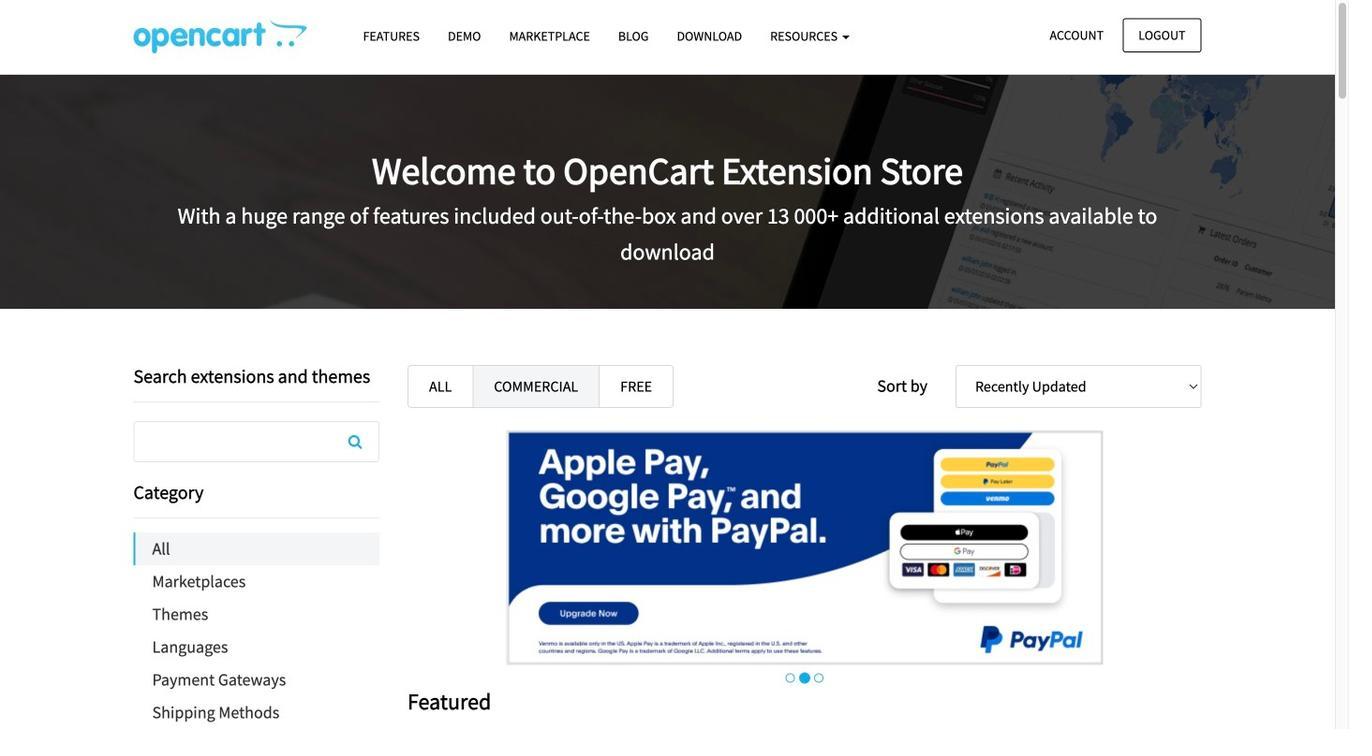 Task type: describe. For each thing, give the bounding box(es) containing it.
opencart extensions image
[[134, 20, 307, 53]]

search image
[[348, 435, 362, 450]]



Task type: vqa. For each thing, say whether or not it's contained in the screenshot.
search image
yes



Task type: locate. For each thing, give the bounding box(es) containing it.
paypal payment gateway image
[[506, 431, 1103, 666]]

None text field
[[134, 423, 379, 462]]



